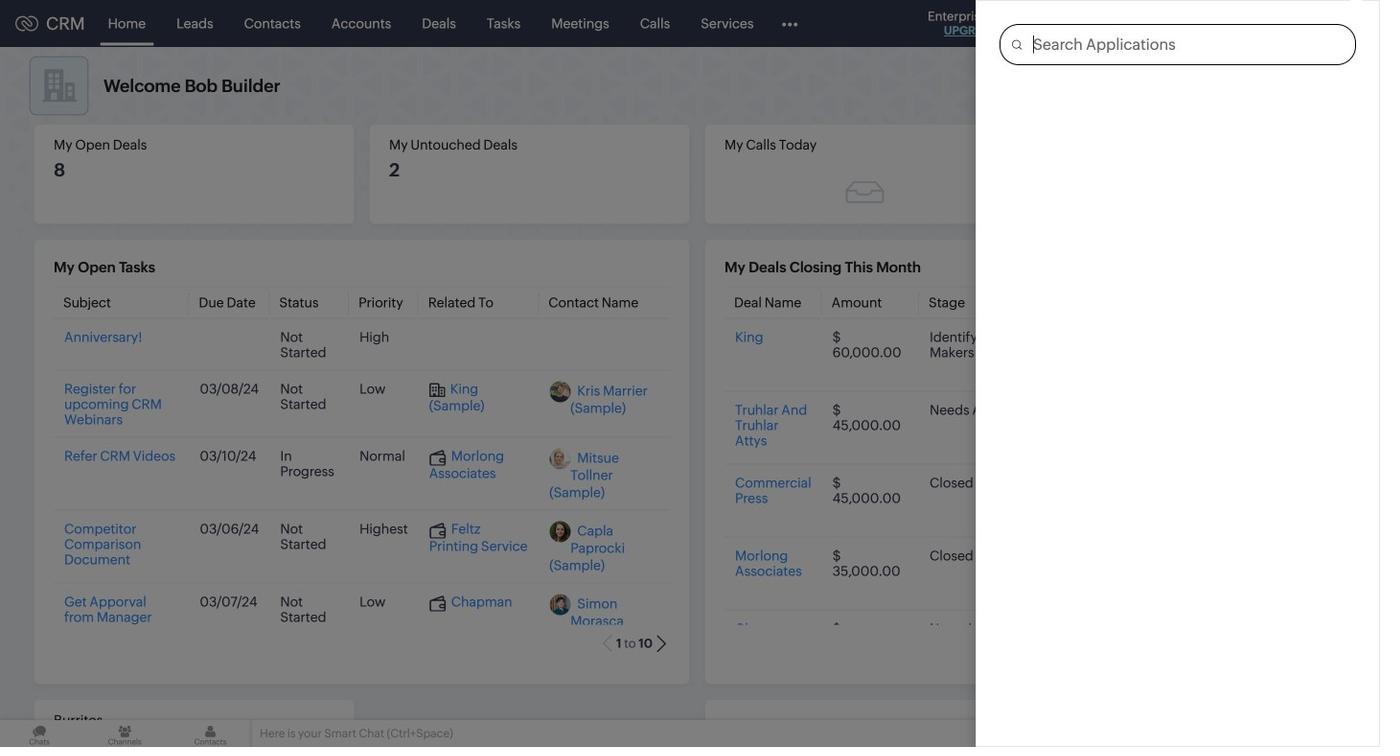 Task type: vqa. For each thing, say whether or not it's contained in the screenshot.
'Calendar' ICON
yes



Task type: describe. For each thing, give the bounding box(es) containing it.
calendar image
[[1178, 16, 1194, 31]]

search image
[[1102, 15, 1118, 32]]

contacts image
[[171, 720, 250, 747]]

logo image
[[15, 16, 38, 31]]

profile image
[[1295, 8, 1325, 39]]

search element
[[1090, 0, 1130, 47]]



Task type: locate. For each thing, give the bounding box(es) containing it.
signals element
[[1130, 0, 1166, 47]]

profile element
[[1283, 0, 1337, 47]]

Search Applications text field
[[1022, 25, 1356, 64]]

channels image
[[86, 720, 164, 747]]

signals image
[[1141, 15, 1155, 32]]

chats image
[[0, 720, 79, 747]]



